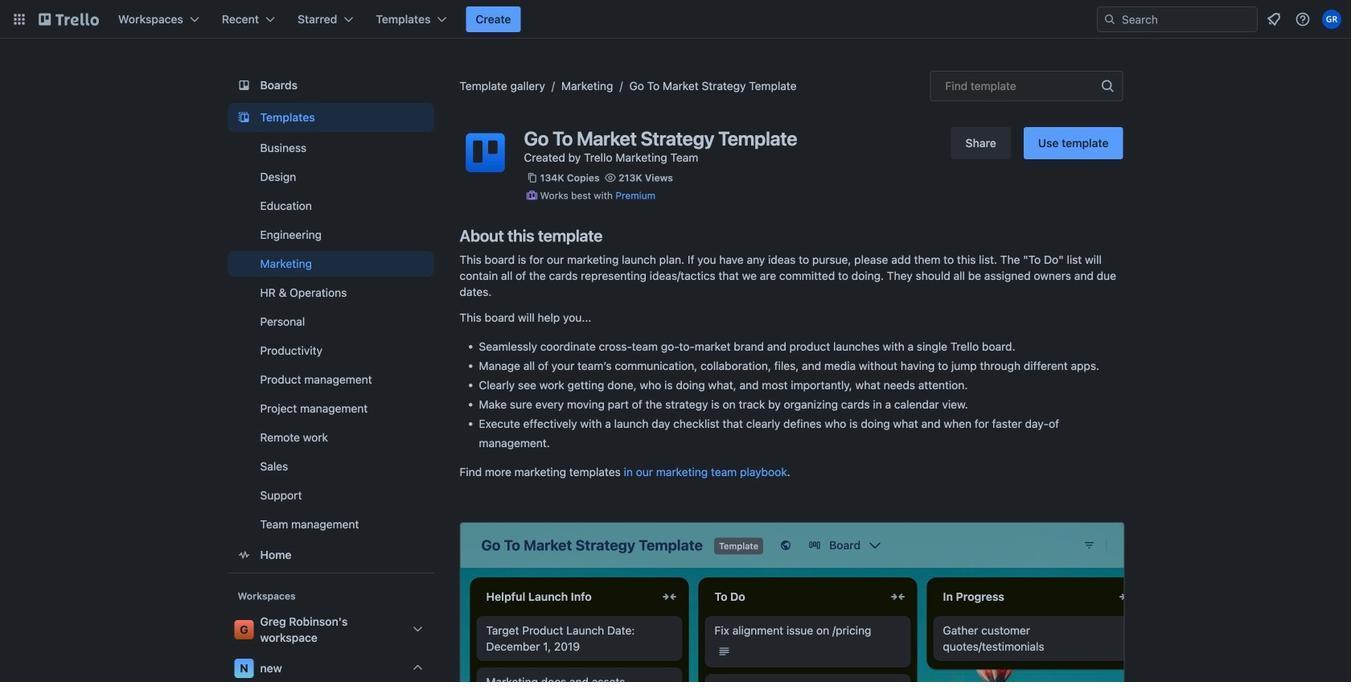Task type: describe. For each thing, give the bounding box(es) containing it.
search image
[[1104, 13, 1117, 26]]

0 notifications image
[[1265, 10, 1284, 29]]

home image
[[235, 546, 254, 565]]

board image
[[235, 76, 254, 95]]

primary element
[[0, 0, 1352, 39]]



Task type: locate. For each thing, give the bounding box(es) containing it.
template board image
[[235, 108, 254, 127]]

None field
[[931, 71, 1124, 101]]

back to home image
[[39, 6, 99, 32]]

trello marketing team image
[[460, 127, 511, 179]]

greg robinson (gregrobinson96) image
[[1323, 10, 1342, 29]]

sm image
[[524, 187, 540, 204]]

Search field
[[1097, 6, 1258, 32]]

open information menu image
[[1295, 11, 1312, 27]]



Task type: vqa. For each thing, say whether or not it's contained in the screenshot.
home icon
yes



